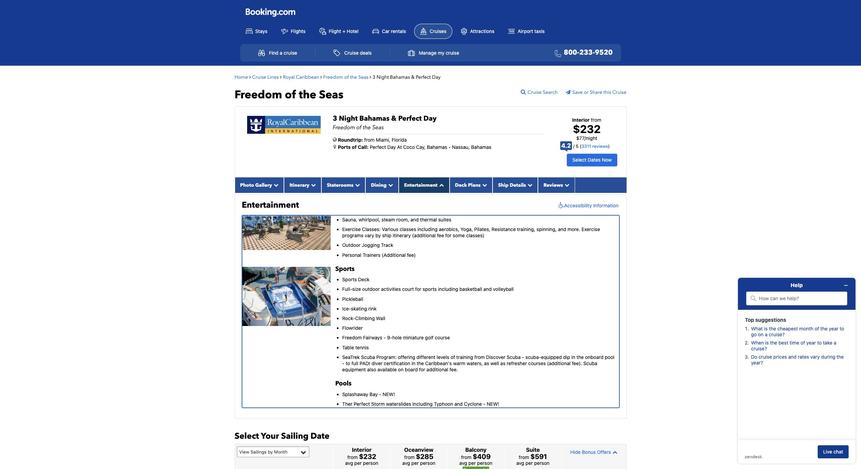 Task type: vqa. For each thing, say whether or not it's contained in the screenshot.
right &
yes



Task type: locate. For each thing, give the bounding box(es) containing it.
chevron down image
[[310, 183, 316, 187], [354, 183, 360, 187], [387, 183, 394, 187], [481, 183, 488, 187], [564, 183, 570, 187]]

1 vertical spatial for
[[416, 286, 422, 292]]

entertainment up features
[[405, 182, 438, 188]]

chevron up image right bonus on the right bottom of page
[[611, 450, 618, 455]]

1 vertical spatial day
[[424, 114, 437, 123]]

4 person from the left
[[535, 460, 550, 466]]

freedom of the seas down cruise deals link
[[324, 74, 369, 80]]

cruise deals link
[[326, 46, 380, 60]]

0 horizontal spatial equipment
[[343, 367, 366, 373]]

person inside balcony from $409 avg per person
[[478, 460, 493, 466]]

airport taxis link
[[503, 24, 551, 38]]

including inside vitality at sea fitness center: features state-of-the-art equipment including weight machines, free weights, stationary bikes, stair steppers, and treadmills
[[491, 201, 512, 207]]

1 horizontal spatial in
[[572, 354, 576, 360]]

deck plans
[[455, 182, 481, 188]]

0 horizontal spatial /
[[574, 144, 575, 149]]

1 vertical spatial seas
[[319, 87, 344, 102]]

person down oceanview
[[420, 460, 436, 466]]

steam
[[382, 217, 395, 223]]

for right court
[[416, 286, 422, 292]]

and left 'cyclone'
[[455, 401, 463, 407]]

new! up waterslides in the left of the page
[[383, 391, 395, 397]]

perfect down miami,
[[370, 144, 386, 150]]

of inside 3 night bahamas & perfect day freedom of the seas
[[357, 124, 362, 131]]

select up view
[[235, 431, 259, 442]]

sports for sports deck
[[343, 277, 357, 283]]

0 vertical spatial day
[[432, 74, 441, 80]]

0 vertical spatial equipment
[[466, 201, 490, 207]]

& down travel menu navigation
[[412, 74, 415, 80]]

1 cruise from the left
[[284, 50, 297, 56]]

map marker image
[[334, 144, 336, 149]]

avg inside balcony from $409 avg per person
[[460, 460, 468, 466]]

1 horizontal spatial as
[[501, 361, 506, 366]]

1 vertical spatial in
[[412, 361, 416, 366]]

well
[[491, 361, 500, 366]]

1 vertical spatial &
[[392, 114, 397, 123]]

- right 'cyclone'
[[484, 401, 486, 407]]

freedom of the seas
[[324, 74, 369, 80], [235, 87, 344, 102]]

2 vertical spatial seas
[[373, 124, 384, 131]]

0 vertical spatial chevron up image
[[438, 183, 444, 187]]

seas down deals
[[359, 74, 369, 80]]

(additional
[[413, 233, 436, 239], [548, 361, 571, 366]]

deck up outdoor
[[358, 277, 370, 283]]

person for $232
[[363, 460, 379, 466]]

1 vertical spatial night
[[339, 114, 358, 123]]

chevron down image up at
[[354, 183, 360, 187]]

as
[[485, 361, 490, 366], [501, 361, 506, 366]]

freedom of the seas down royal
[[235, 87, 344, 102]]

equipment right art
[[466, 201, 490, 207]]

1 vertical spatial chevron up image
[[611, 450, 618, 455]]

chevron down image
[[272, 183, 279, 187], [526, 183, 533, 187]]

chevron down image up "weight"
[[526, 183, 533, 187]]

1 exercise from the left
[[343, 226, 361, 232]]

1 horizontal spatial cruise
[[446, 50, 460, 56]]

equipment
[[466, 201, 490, 207], [343, 367, 366, 373]]

0 vertical spatial /
[[585, 135, 587, 141]]

cruise search link
[[521, 89, 565, 96]]

by left month
[[268, 449, 273, 455]]

0 vertical spatial night
[[377, 74, 389, 80]]

per inside suite from $591 avg per person
[[526, 460, 533, 466]]

fee
[[437, 233, 444, 239]]

angle right image down deals
[[370, 75, 372, 79]]

select down (
[[573, 157, 587, 163]]

outdoor
[[363, 286, 380, 292]]

freedom down cruise lines
[[235, 87, 282, 102]]

various
[[382, 226, 399, 232]]

sports up sports deck
[[336, 265, 355, 273]]

cruise inside travel menu navigation
[[345, 50, 359, 56]]

interior from $232 avg per person
[[346, 447, 379, 466]]

0 horizontal spatial chevron down image
[[272, 183, 279, 187]]

seas inside 3 night bahamas & perfect day freedom of the seas
[[373, 124, 384, 131]]

4 chevron down image from the left
[[481, 183, 488, 187]]

person down interior
[[363, 460, 379, 466]]

classes:
[[362, 226, 381, 232]]

machines,
[[529, 201, 552, 207]]

flight + hotel link
[[314, 24, 364, 38]]

1 horizontal spatial night
[[377, 74, 389, 80]]

day for 3 night bahamas & perfect day
[[432, 74, 441, 80]]

0 horizontal spatial entertainment
[[242, 199, 299, 211]]

sports up full-
[[343, 277, 357, 283]]

per inside interior from $232 avg per person
[[355, 460, 362, 466]]

cruise deals
[[345, 50, 372, 56]]

perfect inside 3 night bahamas & perfect day freedom of the seas
[[399, 114, 422, 123]]

0 vertical spatial entertainment
[[405, 182, 438, 188]]

per down interior
[[355, 460, 362, 466]]

chevron up image inside hide bonus offers link
[[611, 450, 618, 455]]

seatrek
[[343, 354, 360, 360]]

padi
[[360, 361, 371, 366]]

0 horizontal spatial cruise
[[284, 50, 297, 56]]

0 vertical spatial sports
[[336, 265, 355, 273]]

skating
[[351, 306, 367, 312]]

scuba up refresher
[[507, 354, 521, 360]]

0 vertical spatial 3
[[373, 74, 376, 80]]

from down interior
[[348, 455, 358, 460]]

2 angle right image from the left
[[321, 75, 322, 79]]

$232 inside interior from $232 $77 / night
[[573, 122, 601, 135]]

flight + hotel
[[329, 28, 359, 34]]

for inside exercise classes: various classes including aerobics, yoga, pilates, resistance training, spinning, and more. exercise programs vary by ship itinerary (additional fee for some classes)
[[446, 233, 452, 239]]

night inside 3 night bahamas & perfect day freedom of the seas
[[339, 114, 358, 123]]

scuba down onboard
[[584, 361, 598, 366]]

from up waters,
[[475, 354, 485, 360]]

select for select your sailing date
[[235, 431, 259, 442]]

find a cruise
[[269, 50, 297, 56]]

1 horizontal spatial angle right image
[[321, 75, 322, 79]]

0 horizontal spatial deck
[[358, 277, 370, 283]]

chevron down image inside deck plans dropdown button
[[481, 183, 488, 187]]

thermal
[[420, 217, 437, 223]]

from right "interior"
[[592, 117, 602, 123]]

1 horizontal spatial by
[[376, 233, 381, 239]]

avg for $285
[[403, 460, 410, 466]]

splashaway bay - new!
[[343, 391, 395, 397]]

0 horizontal spatial night
[[339, 114, 358, 123]]

per for $591
[[526, 460, 533, 466]]

fee.
[[450, 367, 458, 373]]

& inside 3 night bahamas & perfect day freedom of the seas
[[392, 114, 397, 123]]

angle right image for royal caribbean
[[321, 75, 322, 79]]

per down oceanview
[[412, 460, 419, 466]]

2 person from the left
[[420, 460, 436, 466]]

•
[[449, 144, 451, 150]]

person down suite
[[535, 460, 550, 466]]

wheelchair image
[[557, 202, 565, 209]]

3 chevron down image from the left
[[387, 183, 394, 187]]

1 vertical spatial sports
[[343, 277, 357, 283]]

2 horizontal spatial angle right image
[[370, 75, 372, 79]]

for right board
[[419, 367, 426, 373]]

0 horizontal spatial as
[[485, 361, 490, 366]]

per down suite
[[526, 460, 533, 466]]

chevron down image inside dining dropdown button
[[387, 183, 394, 187]]

1 horizontal spatial &
[[412, 74, 415, 80]]

per for $409
[[469, 460, 476, 466]]

per for $285
[[412, 460, 419, 466]]

on
[[398, 367, 404, 373]]

1 vertical spatial select
[[235, 431, 259, 442]]

avg inside interior from $232 avg per person
[[346, 460, 353, 466]]

(additional down equipped
[[548, 361, 571, 366]]

chevron down image left 'staterooms'
[[310, 183, 316, 187]]

from inside the seatrek scuba program: offering different levels of training from discover scuba - scuba-equipped dip in the onboard pool - to full padi diver certification in the caribbean's warm waters, as well as refresher courses (additional fee). scuba equipment also available on board for additional fee.
[[475, 354, 485, 360]]

avg left $591 at the bottom
[[517, 460, 525, 466]]

day up cay, on the left
[[424, 114, 437, 123]]

information
[[594, 203, 619, 208]]

and left more. at the top of the page
[[558, 226, 567, 232]]

0 horizontal spatial in
[[412, 361, 416, 366]]

1 vertical spatial by
[[268, 449, 273, 455]]

new! right 'cyclone'
[[487, 401, 500, 407]]

0 horizontal spatial angle right image
[[280, 75, 282, 79]]

0 horizontal spatial chevron up image
[[438, 183, 444, 187]]

person for $409
[[478, 460, 493, 466]]

equipment down 'full' at the bottom of the page
[[343, 367, 366, 373]]

details
[[510, 182, 526, 188]]

chevron down image for dining
[[387, 183, 394, 187]]

angle right image
[[280, 75, 282, 79], [321, 75, 322, 79], [370, 75, 372, 79]]

chevron down image left "itinerary" on the left top of page
[[272, 183, 279, 187]]

0 horizontal spatial 3
[[333, 114, 337, 123]]

chevron down image up fitness
[[387, 183, 394, 187]]

1 vertical spatial (additional
[[548, 361, 571, 366]]

avg down interior
[[346, 460, 353, 466]]

of up warm
[[451, 354, 455, 360]]

avg for $409
[[460, 460, 468, 466]]

from inside oceanview from $285 avg per person
[[405, 455, 415, 460]]

1 horizontal spatial $232
[[573, 122, 601, 135]]

day left at
[[388, 144, 396, 150]]

person inside oceanview from $285 avg per person
[[420, 460, 436, 466]]

0 horizontal spatial exercise
[[343, 226, 361, 232]]

$232 inside interior from $232 avg per person
[[359, 453, 377, 461]]

available
[[378, 367, 397, 373]]

exercise
[[343, 226, 361, 232], [582, 226, 601, 232]]

from down suite
[[519, 455, 530, 460]]

person inside interior from $232 avg per person
[[363, 460, 379, 466]]

)
[[609, 144, 610, 149]]

800-
[[564, 48, 580, 57]]

plans
[[469, 182, 481, 188]]

aerobics,
[[439, 226, 460, 232]]

exercise up programs
[[343, 226, 361, 232]]

program:
[[377, 354, 397, 360]]

taxis
[[535, 28, 545, 34]]

chevron up image up state-
[[438, 183, 444, 187]]

tennis
[[356, 345, 369, 350]]

bahamas inside 3 night bahamas & perfect day freedom of the seas
[[360, 114, 390, 123]]

1 avg from the left
[[346, 460, 353, 466]]

chevron down image up weights,
[[564, 183, 570, 187]]

and inside exercise classes: various classes including aerobics, yoga, pilates, resistance training, spinning, and more. exercise programs vary by ship itinerary (additional fee for some classes)
[[558, 226, 567, 232]]

interior
[[352, 447, 372, 453]]

1 angle right image from the left
[[280, 75, 282, 79]]

call:
[[358, 144, 369, 150]]

weights,
[[563, 201, 582, 207]]

and inside vitality at sea fitness center: features state-of-the-art equipment including weight machines, free weights, stationary bikes, stair steppers, and treadmills
[[390, 207, 398, 213]]

4 per from the left
[[526, 460, 533, 466]]

1 horizontal spatial /
[[585, 135, 587, 141]]

1 horizontal spatial (additional
[[548, 361, 571, 366]]

0 horizontal spatial select
[[235, 431, 259, 442]]

and down center:
[[390, 207, 398, 213]]

from inside interior from $232 $77 / night
[[592, 117, 602, 123]]

chevron down image for details
[[526, 183, 533, 187]]

for inside the seatrek scuba program: offering different levels of training from discover scuba - scuba-equipped dip in the onboard pool - to full padi diver certification in the caribbean's warm waters, as well as refresher courses (additional fee). scuba equipment also available on board for additional fee.
[[419, 367, 426, 373]]

avg for $591
[[517, 460, 525, 466]]

scuba up padi
[[361, 354, 375, 360]]

from down oceanview
[[405, 455, 415, 460]]

(additional left fee
[[413, 233, 436, 239]]

3 for 3 night bahamas & perfect day freedom of the seas
[[333, 114, 337, 123]]

resistance
[[492, 226, 516, 232]]

cruise inside dropdown button
[[446, 50, 460, 56]]

1 horizontal spatial 3
[[373, 74, 376, 80]]

& up florida
[[392, 114, 397, 123]]

3 for 3 night bahamas & perfect day
[[373, 74, 376, 80]]

this
[[604, 89, 612, 96]]

0 vertical spatial by
[[376, 233, 381, 239]]

freedom down flowrider
[[343, 335, 362, 341]]

2 vertical spatial for
[[419, 367, 426, 373]]

bay
[[370, 391, 378, 397]]

recommended image
[[463, 467, 490, 469]]

1 horizontal spatial equipment
[[466, 201, 490, 207]]

9520
[[596, 48, 613, 57]]

0 horizontal spatial &
[[392, 114, 397, 123]]

1 horizontal spatial chevron up image
[[611, 450, 618, 455]]

seas up miami,
[[373, 124, 384, 131]]

1 horizontal spatial chevron down image
[[526, 183, 533, 187]]

3 avg from the left
[[460, 460, 468, 466]]

from up call:
[[365, 137, 375, 143]]

chevron up image inside entertainment dropdown button
[[438, 183, 444, 187]]

scuba
[[361, 354, 375, 360], [507, 354, 521, 360], [584, 361, 598, 366]]

cruise lines
[[252, 74, 279, 80]]

of up roundtrip: at the top left
[[357, 124, 362, 131]]

as right well
[[501, 361, 506, 366]]

person for $285
[[420, 460, 436, 466]]

1 chevron down image from the left
[[310, 183, 316, 187]]

cruise left search
[[528, 89, 542, 96]]

2 horizontal spatial scuba
[[584, 361, 598, 366]]

5 chevron down image from the left
[[564, 183, 570, 187]]

1 chevron down image from the left
[[272, 183, 279, 187]]

treadmills
[[400, 207, 421, 213]]

select for select          dates now
[[573, 157, 587, 163]]

rock-climbing wall
[[343, 315, 386, 321]]

chevron down image inside reviews dropdown button
[[564, 183, 570, 187]]

person up recommended image at the right
[[478, 460, 493, 466]]

1 as from the left
[[485, 361, 490, 366]]

fee).
[[572, 361, 583, 366]]

for down the aerobics,
[[446, 233, 452, 239]]

save or share this cruise link
[[566, 89, 627, 96]]

2 avg from the left
[[403, 460, 410, 466]]

from for oceanview from $285 avg per person
[[405, 455, 415, 460]]

staterooms
[[327, 182, 354, 188]]

angle right image right "lines"
[[280, 75, 282, 79]]

nassau,
[[452, 144, 470, 150]]

activities
[[381, 286, 401, 292]]

and left 'volleyball'
[[484, 286, 492, 292]]

fairways
[[363, 335, 383, 341]]

entertainment down gallery
[[242, 199, 299, 211]]

night for 3 night bahamas & perfect day freedom of the seas
[[339, 114, 358, 123]]

3 person from the left
[[478, 460, 493, 466]]

booking.com home image
[[246, 8, 295, 17]]

cruise right angle right image
[[252, 74, 266, 80]]

avg inside suite from $591 avg per person
[[517, 460, 525, 466]]

(
[[580, 144, 582, 149]]

per inside balcony from $409 avg per person
[[469, 460, 476, 466]]

seas down freedom of the seas link
[[319, 87, 344, 102]]

and
[[390, 207, 398, 213], [411, 217, 419, 223], [558, 226, 567, 232], [484, 286, 492, 292], [455, 401, 463, 407]]

0 vertical spatial deck
[[455, 182, 467, 188]]

2 per from the left
[[412, 460, 419, 466]]

cruise right a
[[284, 50, 297, 56]]

per
[[355, 460, 362, 466], [412, 460, 419, 466], [469, 460, 476, 466], [526, 460, 533, 466]]

the up fee).
[[577, 354, 584, 360]]

chevron down image inside itinerary dropdown button
[[310, 183, 316, 187]]

avg up recommended image at the right
[[460, 460, 468, 466]]

perfect
[[416, 74, 431, 80], [399, 114, 422, 123], [370, 144, 386, 150], [354, 401, 370, 407]]

1 vertical spatial /
[[574, 144, 575, 149]]

person inside suite from $591 avg per person
[[535, 460, 550, 466]]

freedom up roundtrip: at the top left
[[333, 124, 355, 131]]

or
[[584, 89, 589, 96]]

0 vertical spatial seas
[[359, 74, 369, 80]]

table
[[343, 345, 354, 350]]

1 person from the left
[[363, 460, 379, 466]]

1 per from the left
[[355, 460, 362, 466]]

2 cruise from the left
[[446, 50, 460, 56]]

deck left plans
[[455, 182, 467, 188]]

2 chevron down image from the left
[[526, 183, 533, 187]]

(additional inside exercise classes: various classes including aerobics, yoga, pilates, resistance training, spinning, and more. exercise programs vary by ship itinerary (additional fee for some classes)
[[413, 233, 436, 239]]

manage my cruise button
[[401, 46, 467, 60]]

in up board
[[412, 361, 416, 366]]

- up refresher
[[522, 354, 525, 360]]

the inside 3 night bahamas & perfect day freedom of the seas
[[363, 124, 371, 131]]

jogging
[[362, 242, 380, 248]]

0 vertical spatial select
[[573, 157, 587, 163]]

3 per from the left
[[469, 460, 476, 466]]

chevron down image inside ship details dropdown button
[[526, 183, 533, 187]]

course
[[435, 335, 450, 341]]

center:
[[391, 201, 408, 207]]

1 horizontal spatial entertainment
[[405, 182, 438, 188]]

1 vertical spatial equipment
[[343, 367, 366, 373]]

day inside 3 night bahamas & perfect day freedom of the seas
[[424, 114, 437, 123]]

1 horizontal spatial select
[[573, 157, 587, 163]]

cruise for cruise deals
[[345, 50, 359, 56]]

chevron up image for hide bonus offers
[[611, 450, 618, 455]]

chevron down image left the ship
[[481, 183, 488, 187]]

reviews
[[593, 144, 609, 149]]

cruise search
[[528, 89, 558, 96]]

of down roundtrip: at the top left
[[352, 144, 357, 150]]

from inside balcony from $409 avg per person
[[462, 455, 472, 460]]

1 vertical spatial entertainment
[[242, 199, 299, 211]]

day down manage my cruise dropdown button at top
[[432, 74, 441, 80]]

from inside suite from $591 avg per person
[[519, 455, 530, 460]]

/ left 5
[[574, 144, 575, 149]]

3 up globe icon
[[333, 114, 337, 123]]

- left to
[[343, 361, 345, 366]]

royal caribbean
[[283, 74, 319, 80]]

perfect up florida
[[399, 114, 422, 123]]

avg inside oceanview from $285 avg per person
[[403, 460, 410, 466]]

freedom
[[324, 74, 343, 80], [235, 87, 282, 102], [333, 124, 355, 131], [343, 335, 362, 341]]

0 horizontal spatial $232
[[359, 453, 377, 461]]

angle right image for cruise lines
[[280, 75, 282, 79]]

1 horizontal spatial deck
[[455, 182, 467, 188]]

chevron up image
[[438, 183, 444, 187], [611, 450, 618, 455]]

bonus
[[582, 449, 596, 455]]

ther
[[343, 401, 353, 407]]

3 angle right image from the left
[[370, 75, 372, 79]]

0 vertical spatial new!
[[383, 391, 395, 397]]

3 right freedom of the seas link
[[373, 74, 376, 80]]

0 vertical spatial &
[[412, 74, 415, 80]]

from inside interior from $232 avg per person
[[348, 455, 358, 460]]

of down royal
[[285, 87, 296, 102]]

per inside oceanview from $285 avg per person
[[412, 460, 419, 466]]

the up roundtrip: from miami, florida
[[363, 124, 371, 131]]

onboard
[[586, 354, 604, 360]]

splashaway
[[343, 391, 369, 397]]

attractions link
[[455, 24, 500, 38]]

select your sailing date
[[235, 431, 330, 442]]

1 vertical spatial $232
[[359, 453, 377, 461]]

0 vertical spatial (additional
[[413, 233, 436, 239]]

the down caribbean
[[299, 87, 317, 102]]

2 horizontal spatial seas
[[373, 124, 384, 131]]

deck
[[455, 182, 467, 188], [358, 277, 370, 283]]

1 vertical spatial 3
[[333, 114, 337, 123]]

2 chevron down image from the left
[[354, 183, 360, 187]]

0 vertical spatial freedom of the seas
[[324, 74, 369, 80]]

equipment inside the seatrek scuba program: offering different levels of training from discover scuba - scuba-equipped dip in the onboard pool - to full padi diver certification in the caribbean's warm waters, as well as refresher courses (additional fee). scuba equipment also available on board for additional fee.
[[343, 367, 366, 373]]

4 avg from the left
[[517, 460, 525, 466]]

cruise right my on the top
[[446, 50, 460, 56]]

cruise for manage my cruise
[[446, 50, 460, 56]]

in
[[572, 354, 576, 360], [412, 361, 416, 366]]

1 horizontal spatial exercise
[[582, 226, 601, 232]]

exercise right more. at the top of the page
[[582, 226, 601, 232]]

3 inside 3 night bahamas & perfect day freedom of the seas
[[333, 114, 337, 123]]

from for balcony from $409 avg per person
[[462, 455, 472, 460]]

ice-skating rink
[[343, 306, 377, 312]]

chevron down image inside 'photo gallery' dropdown button
[[272, 183, 279, 187]]

0 horizontal spatial new!
[[383, 391, 395, 397]]

0 vertical spatial $232
[[573, 122, 601, 135]]

select          dates now
[[573, 157, 612, 163]]

1 vertical spatial new!
[[487, 401, 500, 407]]

0 horizontal spatial (additional
[[413, 233, 436, 239]]

freedom of the seas main content
[[231, 69, 630, 469]]

the down cruise deals link
[[350, 74, 357, 80]]

chevron down image inside 'staterooms' dropdown button
[[354, 183, 360, 187]]

waterslides
[[386, 401, 412, 407]]

0 vertical spatial for
[[446, 233, 452, 239]]

from down "balcony"
[[462, 455, 472, 460]]



Task type: describe. For each thing, give the bounding box(es) containing it.
training
[[457, 354, 474, 360]]

board
[[405, 367, 418, 373]]

cyclone
[[464, 401, 482, 407]]

hotel
[[347, 28, 359, 34]]

0 horizontal spatial by
[[268, 449, 273, 455]]

5
[[576, 144, 579, 149]]

from for roundtrip: from miami, florida
[[365, 137, 375, 143]]

1 vertical spatial deck
[[358, 277, 370, 283]]

car
[[382, 28, 390, 34]]

$232 for interior from $232 $77 / night
[[573, 122, 601, 135]]

angle right image for freedom of the seas
[[370, 75, 372, 79]]

travel menu navigation
[[240, 44, 622, 61]]

fee)
[[407, 252, 416, 258]]

& for 3 night bahamas & perfect day
[[412, 74, 415, 80]]

trainers
[[363, 252, 381, 258]]

chevron down image for gallery
[[272, 183, 279, 187]]

from for interior from $232 $77 / night
[[592, 117, 602, 123]]

art
[[459, 201, 465, 207]]

offers
[[598, 449, 611, 455]]

(additional inside the seatrek scuba program: offering different levels of training from discover scuba - scuba-equipped dip in the onboard pool - to full padi diver certification in the caribbean's warm waters, as well as refresher courses (additional fee). scuba equipment also available on board for additional fee.
[[548, 361, 571, 366]]

royal caribbean link
[[283, 74, 319, 80]]

from for interior from $232 avg per person
[[348, 455, 358, 460]]

3311
[[582, 144, 592, 149]]

classes)
[[467, 233, 485, 239]]

- left the 9-
[[384, 335, 386, 341]]

the-
[[450, 201, 459, 207]]

dates
[[588, 157, 601, 163]]

yoga,
[[461, 226, 473, 232]]

sailing
[[281, 431, 309, 442]]

and down the treadmills
[[411, 217, 419, 223]]

spinning,
[[537, 226, 557, 232]]

perfect down splashaway at bottom left
[[354, 401, 370, 407]]

800-233-9520 link
[[552, 48, 613, 58]]

rink
[[369, 306, 377, 312]]

cruise for cruise search
[[528, 89, 542, 96]]

miniature
[[403, 335, 424, 341]]

refresher
[[507, 361, 527, 366]]

chevron down image for staterooms
[[354, 183, 360, 187]]

per for $232
[[355, 460, 362, 466]]

paper plane image
[[566, 90, 573, 95]]

find a cruise link
[[251, 46, 305, 60]]

0 horizontal spatial scuba
[[361, 354, 375, 360]]

entertainment button
[[399, 177, 450, 193]]

my
[[438, 50, 445, 56]]

ship details button
[[493, 177, 539, 193]]

sports deck
[[343, 277, 370, 283]]

cruise right this
[[613, 89, 627, 96]]

personal
[[343, 252, 362, 258]]

by inside exercise classes: various classes including aerobics, yoga, pilates, resistance training, spinning, and more. exercise programs vary by ship itinerary (additional fee for some classes)
[[376, 233, 381, 239]]

classes
[[400, 226, 417, 232]]

airport
[[518, 28, 534, 34]]

equipment inside vitality at sea fitness center: features state-of-the-art equipment including weight machines, free weights, stationary bikes, stair steppers, and treadmills
[[466, 201, 490, 207]]

different
[[417, 354, 436, 360]]

ports of call: perfect day at coco cay, bahamas • nassau, bahamas
[[338, 144, 492, 150]]

airport taxis
[[518, 28, 545, 34]]

chevron down image for deck plans
[[481, 183, 488, 187]]

volleyball
[[493, 286, 514, 292]]

sports for sports
[[336, 265, 355, 273]]

freedom fairways - 9-hole miniature golf course
[[343, 335, 450, 341]]

1 vertical spatial freedom of the seas
[[235, 87, 344, 102]]

globe image
[[333, 137, 337, 142]]

freedom right caribbean
[[324, 74, 343, 80]]

rentals
[[391, 28, 406, 34]]

cruise for cruise lines
[[252, 74, 266, 80]]

manage my cruise
[[419, 50, 460, 56]]

sea
[[365, 201, 373, 207]]

search image
[[521, 89, 528, 95]]

perfect down manage
[[416, 74, 431, 80]]

pools
[[336, 380, 352, 388]]

1 horizontal spatial seas
[[359, 74, 369, 80]]

$591
[[531, 453, 548, 461]]

2 as from the left
[[501, 361, 506, 366]]

chevron down image for itinerary
[[310, 183, 316, 187]]

car rentals
[[382, 28, 406, 34]]

entertainment inside dropdown button
[[405, 182, 438, 188]]

& for 3 night bahamas & perfect day freedom of the seas
[[392, 114, 397, 123]]

avg for $232
[[346, 460, 353, 466]]

a
[[280, 50, 283, 56]]

deck plans button
[[450, 177, 493, 193]]

night
[[587, 135, 598, 141]]

court
[[403, 286, 414, 292]]

coco
[[404, 144, 415, 150]]

flights
[[291, 28, 306, 34]]

full-size outdoor activities court for sports including basketball and volleyball
[[343, 286, 514, 292]]

itinerary
[[290, 182, 310, 188]]

outdoor jogging track
[[343, 242, 394, 248]]

day for 3 night bahamas & perfect day freedom of the seas
[[424, 114, 437, 123]]

storm
[[372, 401, 385, 407]]

sauna, whirlpool, steam room, and thermal suites
[[343, 217, 452, 223]]

including inside exercise classes: various classes including aerobics, yoga, pilates, resistance training, spinning, and more. exercise programs vary by ship itinerary (additional fee for some classes)
[[418, 226, 438, 232]]

$409
[[473, 453, 491, 461]]

suite from $591 avg per person
[[517, 447, 550, 466]]

find
[[269, 50, 279, 56]]

royal caribbean image
[[247, 116, 321, 134]]

1 horizontal spatial scuba
[[507, 354, 521, 360]]

0 horizontal spatial seas
[[319, 87, 344, 102]]

2 vertical spatial day
[[388, 144, 396, 150]]

view sailings by month
[[239, 449, 288, 455]]

- right bay
[[379, 391, 382, 397]]

from for suite from $591 avg per person
[[519, 455, 530, 460]]

/ inside 4.2 / 5 ( 3311 reviews )
[[574, 144, 575, 149]]

2 exercise from the left
[[582, 226, 601, 232]]

bikes,
[[343, 207, 356, 213]]

hide
[[571, 449, 581, 455]]

view
[[239, 449, 250, 455]]

rock-
[[343, 315, 356, 321]]

freedom inside 3 night bahamas & perfect day freedom of the seas
[[333, 124, 355, 131]]

$232 for interior from $232 avg per person
[[359, 453, 377, 461]]

diver
[[372, 361, 383, 366]]

chevron down image for reviews
[[564, 183, 570, 187]]

room,
[[397, 217, 409, 223]]

fitness
[[374, 201, 390, 207]]

also
[[367, 367, 377, 373]]

0 vertical spatial in
[[572, 354, 576, 360]]

suites
[[439, 217, 452, 223]]

person for $591
[[535, 460, 550, 466]]

pickleball
[[343, 296, 364, 302]]

flowrider
[[343, 325, 363, 331]]

chevron up image for entertainment
[[438, 183, 444, 187]]

vitality at sea fitness center: features state-of-the-art equipment including weight machines, free weights, stationary bikes, stair steppers, and treadmills
[[343, 201, 605, 213]]

attractions
[[471, 28, 495, 34]]

ship
[[383, 233, 392, 239]]

dining
[[371, 182, 387, 188]]

of down cruise deals link
[[345, 74, 349, 80]]

now
[[602, 157, 612, 163]]

angle right image
[[249, 75, 251, 79]]

/ inside interior from $232 $77 / night
[[585, 135, 587, 141]]

night for 3 night bahamas & perfect day
[[377, 74, 389, 80]]

cruise for find a cruise
[[284, 50, 297, 56]]

some
[[453, 233, 465, 239]]

offering
[[398, 354, 416, 360]]

of-
[[443, 201, 450, 207]]

the down different
[[417, 361, 424, 366]]

sports
[[423, 286, 437, 292]]

stays
[[255, 28, 268, 34]]

flights link
[[276, 24, 311, 38]]

size
[[353, 286, 361, 292]]

including left the typhoon
[[413, 401, 433, 407]]

balcony
[[466, 447, 487, 453]]

ports
[[338, 144, 351, 150]]

+
[[343, 28, 346, 34]]

of inside the seatrek scuba program: offering different levels of training from discover scuba - scuba-equipped dip in the onboard pool - to full padi diver certification in the caribbean's warm waters, as well as refresher courses (additional fee). scuba equipment also available on board for additional fee.
[[451, 354, 455, 360]]

stationary
[[583, 201, 605, 207]]

1 horizontal spatial new!
[[487, 401, 500, 407]]

warm
[[454, 361, 466, 366]]

including right the sports
[[438, 286, 459, 292]]

deck inside dropdown button
[[455, 182, 467, 188]]

outdoor
[[343, 242, 361, 248]]



